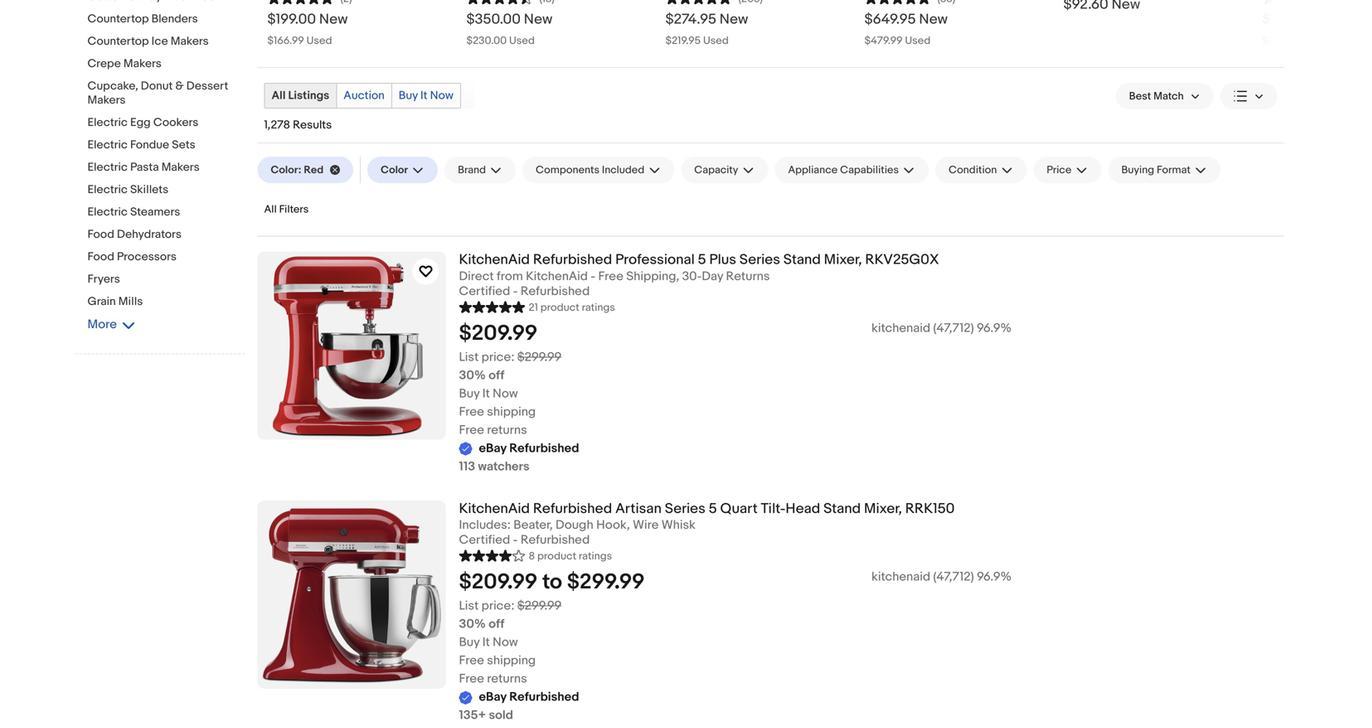 Task type: locate. For each thing, give the bounding box(es) containing it.
$209.99 down 5.0 out of 5 stars. image on the top of page
[[459, 321, 538, 347]]

1 vertical spatial food
[[88, 250, 114, 264]]

1 list from the top
[[459, 350, 479, 365]]

price: inside the $209.99 list price: $299.99 30% off buy it now free shipping free returns ebay refurbished 113 watchers
[[482, 350, 515, 365]]

kitchenaid down rrk150
[[872, 570, 931, 585]]

0 vertical spatial (47,712)
[[933, 321, 974, 336]]

1 vertical spatial (47,712)
[[933, 570, 974, 585]]

buy inside the $209.99 list price: $299.99 30% off buy it now free shipping free returns ebay refurbished 113 watchers
[[459, 386, 480, 401]]

1 horizontal spatial 5
[[709, 500, 717, 518]]

1 vertical spatial series
[[665, 500, 706, 518]]

2 price: from the top
[[482, 599, 515, 614]]

buy it now link
[[392, 84, 460, 108]]

2 vertical spatial it
[[483, 635, 490, 650]]

kitchenaid up includes:
[[459, 500, 530, 518]]

list down 4.5 out of 5 stars. image
[[459, 599, 479, 614]]

kitchenaid inside kitchenaid refurbished artisan series 5 quart tilt-head stand mixer, rrk150 includes: beater, dough hook, wire whisk certified - refurbished
[[459, 500, 530, 518]]

0 vertical spatial ebay
[[479, 441, 507, 456]]

kitchenaid refurbished professional 5 plus series stand mixer, rkv25g0x image
[[258, 252, 446, 440]]

stand inside kitchenaid refurbished artisan series 5 quart tilt-head stand mixer, rrk150 includes: beater, dough hook, wire whisk certified - refurbished
[[824, 500, 861, 518]]

new inside $199.00 new $166.99 used
[[319, 11, 348, 28]]

(47,712) for price:
[[933, 321, 974, 336]]

mixer, left "rkv25g0x"
[[824, 251, 862, 269]]

1 $209.99 from the top
[[459, 321, 538, 347]]

ratings down hook,
[[579, 550, 612, 563]]

wire
[[633, 518, 659, 533]]

0 vertical spatial ratings
[[582, 301, 615, 314]]

1 vertical spatial list
[[459, 599, 479, 614]]

1 vertical spatial product
[[538, 550, 577, 563]]

kitchenaid down "rkv25g0x"
[[872, 321, 931, 336]]

color: red
[[271, 164, 324, 176]]

1 kitchenaid from the top
[[872, 321, 931, 336]]

0 vertical spatial countertop
[[88, 12, 149, 26]]

5 out of 5 stars image
[[267, 0, 334, 5]]

1 vertical spatial now
[[493, 386, 518, 401]]

new inside $649.95 new $479.99 used
[[919, 11, 948, 28]]

ratings inside 21 product ratings link
[[582, 301, 615, 314]]

mixer, left rrk150
[[864, 500, 902, 518]]

2 new from the left
[[524, 11, 553, 28]]

electric left egg
[[88, 116, 128, 130]]

30% down 5.0 out of 5 stars. image on the top of page
[[459, 368, 486, 383]]

0 vertical spatial list
[[459, 350, 479, 365]]

0 vertical spatial 5
[[698, 251, 706, 269]]

series
[[740, 251, 780, 269], [665, 500, 706, 518]]

cookers
[[153, 116, 199, 130]]

kitchenaid (47,712) 96.9% down "rkv25g0x"
[[872, 321, 1012, 336]]

2 kitchenaid (47,712) 96.9% from the top
[[872, 570, 1012, 585]]

kitchenaid (47,712) 96.9% for $299.99
[[872, 570, 1012, 585]]

ice
[[151, 34, 168, 49]]

0 vertical spatial series
[[740, 251, 780, 269]]

1 (47,712) from the top
[[933, 321, 974, 336]]

4.9 out of 5 stars image
[[666, 0, 732, 5], [1263, 0, 1329, 5]]

list inside the $209.99 list price: $299.99 30% off buy it now free shipping free returns ebay refurbished 113 watchers
[[459, 350, 479, 365]]

1 vertical spatial buy
[[459, 386, 480, 401]]

2 kitchenaid from the top
[[872, 570, 931, 585]]

used inside $649.95 new $479.99 used
[[905, 34, 931, 47]]

refurbished
[[533, 251, 612, 269], [521, 284, 590, 299], [509, 441, 579, 456], [533, 500, 612, 518], [521, 533, 590, 548], [509, 690, 579, 705]]

0 vertical spatial all
[[272, 89, 286, 103]]

2 vertical spatial $299.99
[[517, 599, 562, 614]]

1 vertical spatial returns
[[487, 672, 527, 687]]

1 vertical spatial price:
[[482, 599, 515, 614]]

1 vertical spatial 30%
[[459, 617, 486, 632]]

series up 'returns'
[[740, 251, 780, 269]]

shipping inside $209.99 to $299.99 list price: $299.99 30% off buy it now free shipping free returns ebay refurbished
[[487, 654, 536, 669]]

price: inside $209.99 to $299.99 list price: $299.99 30% off buy it now free shipping free returns ebay refurbished
[[482, 599, 515, 614]]

1 vertical spatial kitchenaid (47,712) 96.9%
[[872, 570, 1012, 585]]

2 returns from the top
[[487, 672, 527, 687]]

4 used from the left
[[905, 34, 931, 47]]

all for all filters
[[264, 203, 277, 216]]

$199.00 new $166.99 used
[[267, 11, 348, 47]]

4.5 out of 5 stars image
[[467, 0, 533, 5]]

rrk150
[[906, 500, 955, 518]]

new right $299.95
[[1317, 11, 1345, 28]]

used
[[307, 34, 332, 47], [509, 34, 535, 47], [703, 34, 729, 47], [905, 34, 931, 47], [1299, 34, 1325, 47]]

ratings inside 8 product ratings link
[[579, 550, 612, 563]]

2 96.9% from the top
[[977, 570, 1012, 585]]

quart
[[720, 500, 758, 518]]

$299.99
[[517, 350, 562, 365], [567, 570, 645, 596], [517, 599, 562, 614]]

0 vertical spatial off
[[489, 368, 505, 383]]

3 used from the left
[[703, 34, 729, 47]]

shipping
[[487, 405, 536, 420], [487, 654, 536, 669]]

1 vertical spatial countertop
[[88, 34, 149, 49]]

0 vertical spatial kitchenaid
[[872, 321, 931, 336]]

kitchenaid up from
[[459, 251, 530, 269]]

8
[[529, 550, 535, 563]]

beater,
[[514, 518, 553, 533]]

price: down 4.5 out of 5 stars. image
[[482, 599, 515, 614]]

30% inside the $209.99 list price: $299.99 30% off buy it now free shipping free returns ebay refurbished 113 watchers
[[459, 368, 486, 383]]

used right the $219.95
[[703, 34, 729, 47]]

new right $274.95
[[720, 11, 748, 28]]

kitchenaid for price:
[[459, 251, 530, 269]]

2 vertical spatial buy
[[459, 635, 480, 650]]

used inside $299.95 new $191.99 used
[[1299, 34, 1325, 47]]

$299.99 down 8 product ratings
[[567, 570, 645, 596]]

ebay inside the $209.99 list price: $299.99 30% off buy it now free shipping free returns ebay refurbished 113 watchers
[[479, 441, 507, 456]]

list down 5.0 out of 5 stars. image on the top of page
[[459, 350, 479, 365]]

1 horizontal spatial stand
[[824, 500, 861, 518]]

used for $350.00
[[509, 34, 535, 47]]

$199.00
[[267, 11, 316, 28]]

used inside $350.00 new $230.00 used
[[509, 34, 535, 47]]

2 (47,712) from the top
[[933, 570, 974, 585]]

certified
[[459, 284, 510, 299], [459, 533, 510, 548]]

day
[[702, 269, 723, 284]]

0 vertical spatial product
[[541, 301, 580, 314]]

shipping,
[[626, 269, 679, 284]]

1 30% from the top
[[459, 368, 486, 383]]

stand
[[784, 251, 821, 269], [824, 500, 861, 518]]

1 vertical spatial shipping
[[487, 654, 536, 669]]

returns inside $209.99 to $299.99 list price: $299.99 30% off buy it now free shipping free returns ebay refurbished
[[487, 672, 527, 687]]

2 off from the top
[[489, 617, 505, 632]]

2 used from the left
[[509, 34, 535, 47]]

refurbished inside $209.99 to $299.99 list price: $299.99 30% off buy it now free shipping free returns ebay refurbished
[[509, 690, 579, 705]]

2 30% from the top
[[459, 617, 486, 632]]

electric left skillets
[[88, 183, 128, 197]]

1 horizontal spatial series
[[740, 251, 780, 269]]

0 vertical spatial certified
[[459, 284, 510, 299]]

new for $199.00 new
[[319, 11, 348, 28]]

used inside $199.00 new $166.99 used
[[307, 34, 332, 47]]

1 vertical spatial $299.99
[[567, 570, 645, 596]]

electric up dehydrators
[[88, 205, 128, 219]]

buy
[[399, 89, 418, 103], [459, 386, 480, 401], [459, 635, 480, 650]]

new down 4.5 out of 5 stars image
[[524, 11, 553, 28]]

all filters
[[264, 203, 309, 216]]

96.9%
[[977, 321, 1012, 336], [977, 570, 1012, 585]]

ratings for $299.99
[[579, 550, 612, 563]]

new for $350.00 new
[[524, 11, 553, 28]]

all for all listings
[[272, 89, 286, 103]]

2 4.9 out of 5 stars image from the left
[[1263, 0, 1329, 5]]

mixer, inside kitchenaid refurbished professional 5 plus series stand mixer, rkv25g0x direct from kitchenaid - free shipping, 30-day returns certified - refurbished
[[824, 251, 862, 269]]

electric left fondue
[[88, 138, 128, 152]]

stand right plus
[[784, 251, 821, 269]]

$219.95
[[666, 34, 701, 47]]

price: down 5.0 out of 5 stars. image on the top of page
[[482, 350, 515, 365]]

new inside $350.00 new $230.00 used
[[524, 11, 553, 28]]

appliance capabilities
[[788, 164, 899, 176]]

filters
[[279, 203, 309, 216]]

crepe
[[88, 57, 121, 71]]

new down 4.8 out of 5 stars image
[[919, 11, 948, 28]]

5 up the 30-
[[698, 251, 706, 269]]

shipping inside the $209.99 list price: $299.99 30% off buy it now free shipping free returns ebay refurbished 113 watchers
[[487, 405, 536, 420]]

1 certified from the top
[[459, 284, 510, 299]]

21 product ratings
[[529, 301, 615, 314]]

off down 5.0 out of 5 stars. image on the top of page
[[489, 368, 505, 383]]

off
[[489, 368, 505, 383], [489, 617, 505, 632]]

list inside $209.99 to $299.99 list price: $299.99 30% off buy it now free shipping free returns ebay refurbished
[[459, 599, 479, 614]]

kitchenaid (47,712) 96.9%
[[872, 321, 1012, 336], [872, 570, 1012, 585]]

rkv25g0x
[[865, 251, 939, 269]]

4 new from the left
[[919, 11, 948, 28]]

1 vertical spatial 5
[[709, 500, 717, 518]]

0 vertical spatial mixer,
[[824, 251, 862, 269]]

1 vertical spatial kitchenaid
[[872, 570, 931, 585]]

1 4.9 out of 5 stars image from the left
[[666, 0, 732, 5]]

product for $299.99
[[538, 550, 577, 563]]

electric left 'pasta'
[[88, 160, 128, 175]]

tilt-
[[761, 500, 786, 518]]

makers
[[171, 34, 209, 49], [124, 57, 162, 71], [88, 93, 126, 107], [161, 160, 200, 175]]

list
[[459, 350, 479, 365], [459, 599, 479, 614]]

5 used from the left
[[1299, 34, 1325, 47]]

0 vertical spatial 96.9%
[[977, 321, 1012, 336]]

buying
[[1122, 164, 1155, 176]]

$299.99 down 21
[[517, 350, 562, 365]]

certified up 4.5 out of 5 stars. image
[[459, 533, 510, 548]]

5 left quart
[[709, 500, 717, 518]]

1 ebay from the top
[[479, 441, 507, 456]]

$299.99 inside the $209.99 list price: $299.99 30% off buy it now free shipping free returns ebay refurbished 113 watchers
[[517, 350, 562, 365]]

4.9 out of 5 stars image up $299.95
[[1263, 0, 1329, 5]]

components included button
[[523, 157, 675, 183]]

$649.95
[[865, 11, 916, 28]]

brand button
[[445, 157, 516, 183]]

5 new from the left
[[1317, 11, 1345, 28]]

0 vertical spatial price:
[[482, 350, 515, 365]]

1 vertical spatial certified
[[459, 533, 510, 548]]

4 electric from the top
[[88, 183, 128, 197]]

$299.95
[[1263, 11, 1314, 28]]

2 shipping from the top
[[487, 654, 536, 669]]

$209.99 down 4.5 out of 5 stars. image
[[459, 570, 538, 596]]

4.9 out of 5 stars image for $274.95
[[666, 0, 732, 5]]

5 inside kitchenaid refurbished artisan series 5 quart tilt-head stand mixer, rrk150 includes: beater, dough hook, wire whisk certified - refurbished
[[709, 500, 717, 518]]

4.5 out of 5 stars. image
[[459, 548, 525, 563]]

30% inside $209.99 to $299.99 list price: $299.99 30% off buy it now free shipping free returns ebay refurbished
[[459, 617, 486, 632]]

sets
[[172, 138, 196, 152]]

$274.95
[[666, 11, 717, 28]]

all listings
[[272, 89, 330, 103]]

0 vertical spatial shipping
[[487, 405, 536, 420]]

30%
[[459, 368, 486, 383], [459, 617, 486, 632]]

countertop ice makers link
[[88, 34, 245, 50]]

product
[[541, 301, 580, 314], [538, 550, 577, 563]]

all up 1,278
[[272, 89, 286, 103]]

price:
[[482, 350, 515, 365], [482, 599, 515, 614]]

used for $274.95
[[703, 34, 729, 47]]

2 ebay from the top
[[479, 690, 507, 705]]

stand right head
[[824, 500, 861, 518]]

product right 21
[[541, 301, 580, 314]]

30% down 4.5 out of 5 stars. image
[[459, 617, 486, 632]]

0 vertical spatial now
[[430, 89, 454, 103]]

$299.99 down the to
[[517, 599, 562, 614]]

grain
[[88, 295, 116, 309]]

96.9% for price:
[[977, 321, 1012, 336]]

1 shipping from the top
[[487, 405, 536, 420]]

1 vertical spatial stand
[[824, 500, 861, 518]]

0 horizontal spatial 4.9 out of 5 stars image
[[666, 0, 732, 5]]

mixer,
[[824, 251, 862, 269], [864, 500, 902, 518]]

new down 5 out of 5 stars image
[[319, 11, 348, 28]]

returns
[[487, 423, 527, 438], [487, 672, 527, 687]]

0 vertical spatial food
[[88, 228, 114, 242]]

new
[[319, 11, 348, 28], [524, 11, 553, 28], [720, 11, 748, 28], [919, 11, 948, 28], [1317, 11, 1345, 28]]

new for $299.95 new
[[1317, 11, 1345, 28]]

2 $209.99 from the top
[[459, 570, 538, 596]]

off down 4.5 out of 5 stars. image
[[489, 617, 505, 632]]

0 vertical spatial it
[[421, 89, 428, 103]]

1 off from the top
[[489, 368, 505, 383]]

all inside "button"
[[264, 203, 277, 216]]

countertop
[[88, 12, 149, 26], [88, 34, 149, 49]]

product right 8
[[538, 550, 577, 563]]

$209.99 inside $209.99 to $299.99 list price: $299.99 30% off buy it now free shipping free returns ebay refurbished
[[459, 570, 538, 596]]

all left the filters at the top left of the page
[[264, 203, 277, 216]]

buying format
[[1122, 164, 1191, 176]]

2 food from the top
[[88, 250, 114, 264]]

1 vertical spatial all
[[264, 203, 277, 216]]

used right $479.99
[[905, 34, 931, 47]]

5
[[698, 251, 706, 269], [709, 500, 717, 518]]

kitchenaid for $299.99
[[872, 570, 931, 585]]

8 product ratings link
[[459, 548, 612, 563]]

0 vertical spatial $299.99
[[517, 350, 562, 365]]

kitchenaid for price:
[[872, 321, 931, 336]]

0 horizontal spatial stand
[[784, 251, 821, 269]]

refurbished inside the $209.99 list price: $299.99 30% off buy it now free shipping free returns ebay refurbished 113 watchers
[[509, 441, 579, 456]]

cupcake,
[[88, 79, 138, 93]]

capacity
[[694, 164, 739, 176]]

kitchenaid refurbished professional 5 plus series stand mixer, rkv25g0x direct from kitchenaid - free shipping, 30-day returns certified - refurbished
[[459, 251, 939, 299]]

- up 4.5 out of 5 stars. image
[[513, 533, 518, 548]]

0 vertical spatial 30%
[[459, 368, 486, 383]]

1 new from the left
[[319, 11, 348, 28]]

ebay inside $209.99 to $299.99 list price: $299.99 30% off buy it now free shipping free returns ebay refurbished
[[479, 690, 507, 705]]

now inside the $209.99 list price: $299.99 30% off buy it now free shipping free returns ebay refurbished 113 watchers
[[493, 386, 518, 401]]

0 vertical spatial stand
[[784, 251, 821, 269]]

used down $299.95
[[1299, 34, 1325, 47]]

1 vertical spatial off
[[489, 617, 505, 632]]

2 certified from the top
[[459, 533, 510, 548]]

0 vertical spatial kitchenaid (47,712) 96.9%
[[872, 321, 1012, 336]]

1 returns from the top
[[487, 423, 527, 438]]

new inside $299.95 new $191.99 used
[[1317, 11, 1345, 28]]

21
[[529, 301, 538, 314]]

condition
[[949, 164, 997, 176]]

1 96.9% from the top
[[977, 321, 1012, 336]]

- up 5.0 out of 5 stars. image on the top of page
[[513, 284, 518, 299]]

1 vertical spatial mixer,
[[864, 500, 902, 518]]

2 vertical spatial now
[[493, 635, 518, 650]]

professional
[[616, 251, 695, 269]]

new inside the '$274.95 new $219.95 used'
[[720, 11, 748, 28]]

0 horizontal spatial 5
[[698, 251, 706, 269]]

off inside the $209.99 list price: $299.99 30% off buy it now free shipping free returns ebay refurbished 113 watchers
[[489, 368, 505, 383]]

1 vertical spatial ratings
[[579, 550, 612, 563]]

0 horizontal spatial series
[[665, 500, 706, 518]]

-
[[591, 269, 596, 284], [513, 284, 518, 299], [513, 533, 518, 548]]

1 vertical spatial $209.99
[[459, 570, 538, 596]]

0 vertical spatial $209.99
[[459, 321, 538, 347]]

best match
[[1129, 90, 1184, 103]]

$209.99 inside the $209.99 list price: $299.99 30% off buy it now free shipping free returns ebay refurbished 113 watchers
[[459, 321, 538, 347]]

3 new from the left
[[720, 11, 748, 28]]

blenders
[[151, 12, 198, 26]]

free
[[598, 269, 624, 284], [459, 405, 484, 420], [459, 423, 484, 438], [459, 654, 484, 669], [459, 672, 484, 687]]

certified inside kitchenaid refurbished artisan series 5 quart tilt-head stand mixer, rrk150 includes: beater, dough hook, wire whisk certified - refurbished
[[459, 533, 510, 548]]

1 horizontal spatial mixer,
[[864, 500, 902, 518]]

makers down blenders
[[171, 34, 209, 49]]

dessert
[[186, 79, 228, 93]]

1 horizontal spatial 4.9 out of 5 stars image
[[1263, 0, 1329, 5]]

it
[[421, 89, 428, 103], [483, 386, 490, 401], [483, 635, 490, 650]]

certified up 5.0 out of 5 stars. image on the top of page
[[459, 284, 510, 299]]

1 price: from the top
[[482, 350, 515, 365]]

ratings right 21
[[582, 301, 615, 314]]

1 kitchenaid (47,712) 96.9% from the top
[[872, 321, 1012, 336]]

1 used from the left
[[307, 34, 332, 47]]

used inside the '$274.95 new $219.95 used'
[[703, 34, 729, 47]]

1 vertical spatial it
[[483, 386, 490, 401]]

used right $230.00
[[509, 34, 535, 47]]

kitchenaid
[[872, 321, 931, 336], [872, 570, 931, 585]]

used right $166.99
[[307, 34, 332, 47]]

1 vertical spatial 96.9%
[[977, 570, 1012, 585]]

series up whisk
[[665, 500, 706, 518]]

21 product ratings link
[[459, 299, 615, 314]]

product for price:
[[541, 301, 580, 314]]

used for $199.00
[[307, 34, 332, 47]]

kitchenaid (47,712) 96.9% down rrk150
[[872, 570, 1012, 585]]

2 list from the top
[[459, 599, 479, 614]]

kitchenaid
[[459, 251, 530, 269], [526, 269, 588, 284], [459, 500, 530, 518]]

0 vertical spatial returns
[[487, 423, 527, 438]]

0 horizontal spatial mixer,
[[824, 251, 862, 269]]

$209.99
[[459, 321, 538, 347], [459, 570, 538, 596]]

1 vertical spatial ebay
[[479, 690, 507, 705]]

4.9 out of 5 stars image up $274.95
[[666, 0, 732, 5]]



Task type: vqa. For each thing, say whether or not it's contained in the screenshot.
buy to the middle
yes



Task type: describe. For each thing, give the bounding box(es) containing it.
$274.95 new $219.95 used
[[666, 11, 748, 47]]

appliance
[[788, 164, 838, 176]]

listings
[[288, 89, 330, 103]]

$230.00
[[467, 34, 507, 47]]

more button
[[88, 317, 135, 332]]

$649.95 new $479.99 used
[[865, 11, 948, 47]]

appliance capabilities button
[[775, 157, 929, 183]]

kitchenaid up the 21 product ratings
[[526, 269, 588, 284]]

1 countertop from the top
[[88, 12, 149, 26]]

$479.99
[[865, 34, 903, 47]]

$209.99 to $299.99 list price: $299.99 30% off buy it now free shipping free returns ebay refurbished
[[459, 570, 645, 705]]

best match button
[[1116, 83, 1214, 109]]

artisan
[[616, 500, 662, 518]]

buying format button
[[1108, 157, 1221, 183]]

$209.99 for to
[[459, 570, 538, 596]]

price
[[1047, 164, 1072, 176]]

used for $299.95
[[1299, 34, 1325, 47]]

96.9% for $299.99
[[977, 570, 1012, 585]]

electric egg cookers link
[[88, 116, 245, 131]]

components included
[[536, 164, 645, 176]]

mills
[[118, 295, 143, 309]]

5 electric from the top
[[88, 205, 128, 219]]

- up the 21 product ratings
[[591, 269, 596, 284]]

includes:
[[459, 518, 511, 533]]

red
[[304, 164, 324, 176]]

fondue
[[130, 138, 169, 152]]

view: list view image
[[1234, 88, 1265, 105]]

cupcake, donut & dessert makers link
[[88, 79, 245, 109]]

8 product ratings
[[529, 550, 612, 563]]

direct
[[459, 269, 494, 284]]

off inside $209.99 to $299.99 list price: $299.99 30% off buy it now free shipping free returns ebay refurbished
[[489, 617, 505, 632]]

capacity button
[[681, 157, 768, 183]]

makers down sets
[[161, 160, 200, 175]]

kitchenaid refurbished artisan series 5 quart tilt-head stand mixer, rrk150 image
[[258, 501, 446, 689]]

1 electric from the top
[[88, 116, 128, 130]]

it inside $209.99 to $299.99 list price: $299.99 30% off buy it now free shipping free returns ebay refurbished
[[483, 635, 490, 650]]

new for $274.95 new
[[720, 11, 748, 28]]

all filters button
[[258, 197, 315, 223]]

from
[[497, 269, 523, 284]]

3 electric from the top
[[88, 160, 128, 175]]

hook,
[[596, 518, 630, 533]]

grain mills link
[[88, 295, 245, 311]]

kitchenaid refurbished artisan series 5 quart tilt-head stand mixer, rrk150 link
[[459, 500, 1284, 518]]

countertop blenders link
[[88, 12, 245, 28]]

color
[[381, 164, 408, 176]]

food processors link
[[88, 250, 245, 266]]

now inside "buy it now" link
[[430, 89, 454, 103]]

4.9 out of 5 stars image for $299.95
[[1263, 0, 1329, 5]]

color button
[[368, 157, 438, 183]]

egg
[[130, 116, 151, 130]]

makers down crepe
[[88, 93, 126, 107]]

food dehydrators link
[[88, 228, 245, 243]]

1 food from the top
[[88, 228, 114, 242]]

results
[[293, 118, 332, 132]]

returns
[[726, 269, 770, 284]]

dough
[[556, 518, 594, 533]]

free inside kitchenaid refurbished professional 5 plus series stand mixer, rkv25g0x direct from kitchenaid - free shipping, 30-day returns certified - refurbished
[[598, 269, 624, 284]]

$191.99
[[1263, 34, 1297, 47]]

pasta
[[130, 160, 159, 175]]

electric skillets link
[[88, 183, 245, 199]]

processors
[[117, 250, 177, 264]]

included
[[602, 164, 645, 176]]

crepe makers link
[[88, 57, 245, 73]]

(47,712) for $299.99
[[933, 570, 974, 585]]

price button
[[1034, 157, 1102, 183]]

ratings for price:
[[582, 301, 615, 314]]

electric fondue sets link
[[88, 138, 245, 154]]

buy inside $209.99 to $299.99 list price: $299.99 30% off buy it now free shipping free returns ebay refurbished
[[459, 635, 480, 650]]

makers up donut
[[124, 57, 162, 71]]

5 inside kitchenaid refurbished professional 5 plus series stand mixer, rkv25g0x direct from kitchenaid - free shipping, 30-day returns certified - refurbished
[[698, 251, 706, 269]]

fryers
[[88, 272, 120, 287]]

$209.99 list price: $299.99 30% off buy it now free shipping free returns ebay refurbished 113 watchers
[[459, 321, 579, 474]]

auction link
[[337, 84, 391, 108]]

$350.00
[[467, 11, 521, 28]]

2 countertop from the top
[[88, 34, 149, 49]]

1,278
[[264, 118, 290, 132]]

$209.99 for list
[[459, 321, 538, 347]]

it inside the $209.99 list price: $299.99 30% off buy it now free shipping free returns ebay refurbished 113 watchers
[[483, 386, 490, 401]]

2 electric from the top
[[88, 138, 128, 152]]

5.0 out of 5 stars. image
[[459, 299, 525, 314]]

whisk
[[662, 518, 696, 533]]

kitchenaid (47,712) 96.9% for price:
[[872, 321, 1012, 336]]

now inside $209.99 to $299.99 list price: $299.99 30% off buy it now free shipping free returns ebay refurbished
[[493, 635, 518, 650]]

auction
[[344, 89, 385, 103]]

it inside "buy it now" link
[[421, 89, 428, 103]]

color:
[[271, 164, 302, 176]]

skillets
[[130, 183, 169, 197]]

head
[[786, 500, 821, 518]]

- inside kitchenaid refurbished artisan series 5 quart tilt-head stand mixer, rrk150 includes: beater, dough hook, wire whisk certified - refurbished
[[513, 533, 518, 548]]

match
[[1154, 90, 1184, 103]]

buy it now
[[399, 89, 454, 103]]

donut
[[141, 79, 173, 93]]

watchers
[[478, 459, 530, 474]]

mixer, inside kitchenaid refurbished artisan series 5 quart tilt-head stand mixer, rrk150 includes: beater, dough hook, wire whisk certified - refurbished
[[864, 500, 902, 518]]

30-
[[682, 269, 702, 284]]

stand inside kitchenaid refurbished professional 5 plus series stand mixer, rkv25g0x direct from kitchenaid - free shipping, 30-day returns certified - refurbished
[[784, 251, 821, 269]]

returns inside the $209.99 list price: $299.99 30% off buy it now free shipping free returns ebay refurbished 113 watchers
[[487, 423, 527, 438]]

plus
[[710, 251, 737, 269]]

dehydrators
[[117, 228, 182, 242]]

new for $649.95 new
[[919, 11, 948, 28]]

4.8 out of 5 stars image
[[865, 0, 931, 5]]

series inside kitchenaid refurbished professional 5 plus series stand mixer, rkv25g0x direct from kitchenaid - free shipping, 30-day returns certified - refurbished
[[740, 251, 780, 269]]

condition button
[[936, 157, 1027, 183]]

certified inside kitchenaid refurbished professional 5 plus series stand mixer, rkv25g0x direct from kitchenaid - free shipping, 30-day returns certified - refurbished
[[459, 284, 510, 299]]

components
[[536, 164, 600, 176]]

0 vertical spatial buy
[[399, 89, 418, 103]]

series inside kitchenaid refurbished artisan series 5 quart tilt-head stand mixer, rrk150 includes: beater, dough hook, wire whisk certified - refurbished
[[665, 500, 706, 518]]

kitchenaid refurbished artisan series 5 quart tilt-head stand mixer, rrk150 includes: beater, dough hook, wire whisk certified - refurbished
[[459, 500, 955, 548]]

&
[[175, 79, 184, 93]]

fryers link
[[88, 272, 245, 288]]

used for $649.95
[[905, 34, 931, 47]]

more
[[88, 317, 117, 332]]

electric steamers link
[[88, 205, 245, 221]]

kitchenaid for $299.99
[[459, 500, 530, 518]]

1,278 results
[[264, 118, 332, 132]]

best
[[1129, 90, 1152, 103]]



